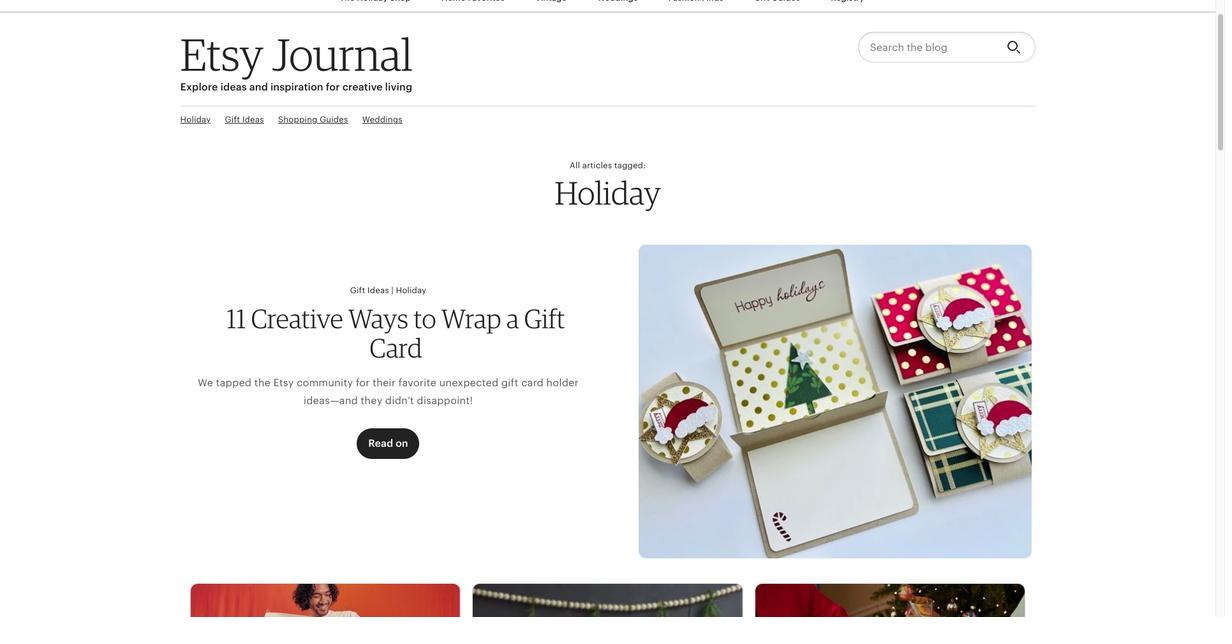 Task type: locate. For each thing, give the bounding box(es) containing it.
1 horizontal spatial holiday link
[[396, 286, 427, 295]]

gift ideas up ways
[[350, 286, 389, 295]]

menu bar
[[161, 0, 1055, 13]]

0 horizontal spatial ideas
[[242, 115, 264, 125]]

for up "they"
[[356, 377, 370, 390]]

0 horizontal spatial holiday
[[180, 115, 211, 125]]

living
[[385, 81, 412, 93]]

weddings
[[362, 115, 403, 125]]

tapped
[[216, 377, 252, 390]]

shopping
[[278, 115, 317, 125]]

they
[[361, 395, 383, 407]]

0 horizontal spatial gift
[[225, 115, 240, 125]]

etsy
[[180, 28, 263, 81], [273, 377, 294, 390]]

read
[[369, 438, 393, 450]]

gift right a
[[524, 303, 565, 335]]

holiday up to
[[396, 286, 427, 295]]

holiday down articles
[[555, 173, 661, 212]]

journal
[[272, 28, 413, 81]]

gift ideas link up ways
[[350, 286, 389, 295]]

gift ideas
[[225, 115, 264, 125], [350, 286, 389, 295]]

for
[[326, 81, 340, 93], [356, 377, 370, 390]]

1 horizontal spatial gift ideas
[[350, 286, 389, 295]]

2 horizontal spatial holiday
[[555, 173, 661, 212]]

etsy right the
[[273, 377, 294, 390]]

0 horizontal spatial gift ideas
[[225, 115, 264, 125]]

2 vertical spatial gift
[[524, 303, 565, 335]]

0 vertical spatial etsy
[[180, 28, 263, 81]]

0 vertical spatial gift ideas
[[225, 115, 264, 125]]

ideas up ways
[[368, 286, 389, 295]]

we tapped the etsy community for their favorite unexpected gift card holder ideas—and they didn't disappoint!
[[198, 377, 579, 407]]

shopping guides
[[278, 115, 348, 125]]

card
[[521, 377, 544, 390]]

2 vertical spatial holiday
[[396, 286, 427, 295]]

read on link
[[357, 429, 420, 459]]

etsy up 'ideas'
[[180, 28, 263, 81]]

holiday link
[[180, 114, 211, 126], [396, 286, 427, 295]]

0 vertical spatial holiday link
[[180, 114, 211, 126]]

holiday link up to
[[396, 286, 427, 295]]

community
[[297, 377, 353, 390]]

gift ideas link
[[225, 114, 264, 126], [350, 286, 389, 295]]

0 vertical spatial ideas
[[242, 115, 264, 125]]

to
[[414, 303, 436, 335]]

11
[[227, 303, 246, 335]]

tagged:
[[615, 161, 646, 171]]

guides
[[320, 115, 348, 125]]

gift ideas for the top gift ideas link
[[225, 115, 264, 125]]

gift for the top gift ideas link
[[225, 115, 240, 125]]

the
[[254, 377, 271, 390]]

0 vertical spatial for
[[326, 81, 340, 93]]

1 horizontal spatial gift
[[350, 286, 365, 295]]

we
[[198, 377, 213, 390]]

1 horizontal spatial etsy
[[273, 377, 294, 390]]

0 horizontal spatial holiday link
[[180, 114, 211, 126]]

0 vertical spatial gift
[[225, 115, 240, 125]]

1 vertical spatial gift
[[350, 286, 365, 295]]

holiday
[[180, 115, 211, 125], [555, 173, 661, 212], [396, 286, 427, 295]]

1 horizontal spatial ideas
[[368, 286, 389, 295]]

0 horizontal spatial etsy
[[180, 28, 263, 81]]

1 horizontal spatial gift ideas link
[[350, 286, 389, 295]]

etsy journal explore ideas and inspiration for creative living
[[180, 28, 413, 93]]

1 vertical spatial for
[[356, 377, 370, 390]]

ideas
[[242, 115, 264, 125], [368, 286, 389, 295]]

ideas down "and"
[[242, 115, 264, 125]]

2 horizontal spatial gift
[[524, 303, 565, 335]]

for left creative
[[326, 81, 340, 93]]

unexpected
[[439, 377, 499, 390]]

1 horizontal spatial for
[[356, 377, 370, 390]]

read on
[[369, 438, 408, 450]]

0 horizontal spatial gift ideas link
[[225, 114, 264, 126]]

gift up ways
[[350, 286, 365, 295]]

gift ideas down 'ideas'
[[225, 115, 264, 125]]

gift ideas link down 'ideas'
[[225, 114, 264, 126]]

1 vertical spatial ideas
[[368, 286, 389, 295]]

gift
[[502, 377, 519, 390]]

1 vertical spatial etsy
[[273, 377, 294, 390]]

11 creative ways to wrap a gift card
[[227, 303, 565, 365]]

1 horizontal spatial holiday
[[396, 286, 427, 295]]

holiday link down "explore"
[[180, 114, 211, 126]]

gift
[[225, 115, 240, 125], [350, 286, 365, 295], [524, 303, 565, 335]]

0 vertical spatial holiday
[[180, 115, 211, 125]]

holiday down "explore"
[[180, 115, 211, 125]]

11 creative ways to wrap a gift card link
[[227, 303, 565, 365]]

explore
[[180, 81, 218, 93]]

0 horizontal spatial for
[[326, 81, 340, 93]]

didn't
[[385, 395, 414, 407]]

a
[[507, 303, 519, 335]]

etsy inside we tapped the etsy community for their favorite unexpected gift card holder ideas—and they didn't disappoint!
[[273, 377, 294, 390]]

1 vertical spatial gift ideas link
[[350, 286, 389, 295]]

etsy journal link
[[180, 28, 413, 81]]

1 vertical spatial gift ideas
[[350, 286, 389, 295]]

ideas for the top gift ideas link
[[242, 115, 264, 125]]

1 vertical spatial holiday
[[555, 173, 661, 212]]

1 vertical spatial holiday link
[[396, 286, 427, 295]]

gift down 'ideas'
[[225, 115, 240, 125]]

all articles tagged: holiday
[[555, 161, 661, 212]]

ideas
[[221, 81, 247, 93]]

gift inside 11 creative ways to wrap a gift card
[[524, 303, 565, 335]]

gift ideas for rightmost gift ideas link
[[350, 286, 389, 295]]

for inside etsy journal explore ideas and inspiration for creative living
[[326, 81, 340, 93]]

for inside we tapped the etsy community for their favorite unexpected gift card holder ideas—and they didn't disappoint!
[[356, 377, 370, 390]]

on
[[396, 438, 408, 450]]



Task type: vqa. For each thing, say whether or not it's contained in the screenshot.
"Etsy Journal Explore ideas and inspiration for creative living"
yes



Task type: describe. For each thing, give the bounding box(es) containing it.
we tapped the etsy community for their favorite unexpected gift card holder ideas—and they didn't disappoint! link
[[198, 377, 579, 407]]

ideas for rightmost gift ideas link
[[368, 286, 389, 295]]

disappoint!
[[417, 395, 473, 407]]

card
[[370, 333, 422, 365]]

inspiration
[[271, 81, 323, 93]]

ideas—and
[[304, 395, 358, 407]]

all
[[570, 161, 580, 171]]

etsy inside etsy journal explore ideas and inspiration for creative living
[[180, 28, 263, 81]]

favorite
[[399, 377, 437, 390]]

wrap
[[442, 303, 501, 335]]

creative
[[343, 81, 383, 93]]

articles
[[583, 161, 612, 171]]

holiday for rightmost holiday link
[[396, 286, 427, 295]]

shopping guides link
[[278, 114, 348, 126]]

creative
[[251, 303, 343, 335]]

Search the blog text field
[[858, 32, 997, 63]]

their
[[373, 377, 396, 390]]

and
[[249, 81, 268, 93]]

holiday for the leftmost holiday link
[[180, 115, 211, 125]]

weddings link
[[362, 114, 403, 126]]

gift for rightmost gift ideas link
[[350, 286, 365, 295]]

ways
[[348, 303, 408, 335]]

holder
[[547, 377, 579, 390]]

0 vertical spatial gift ideas link
[[225, 114, 264, 126]]



